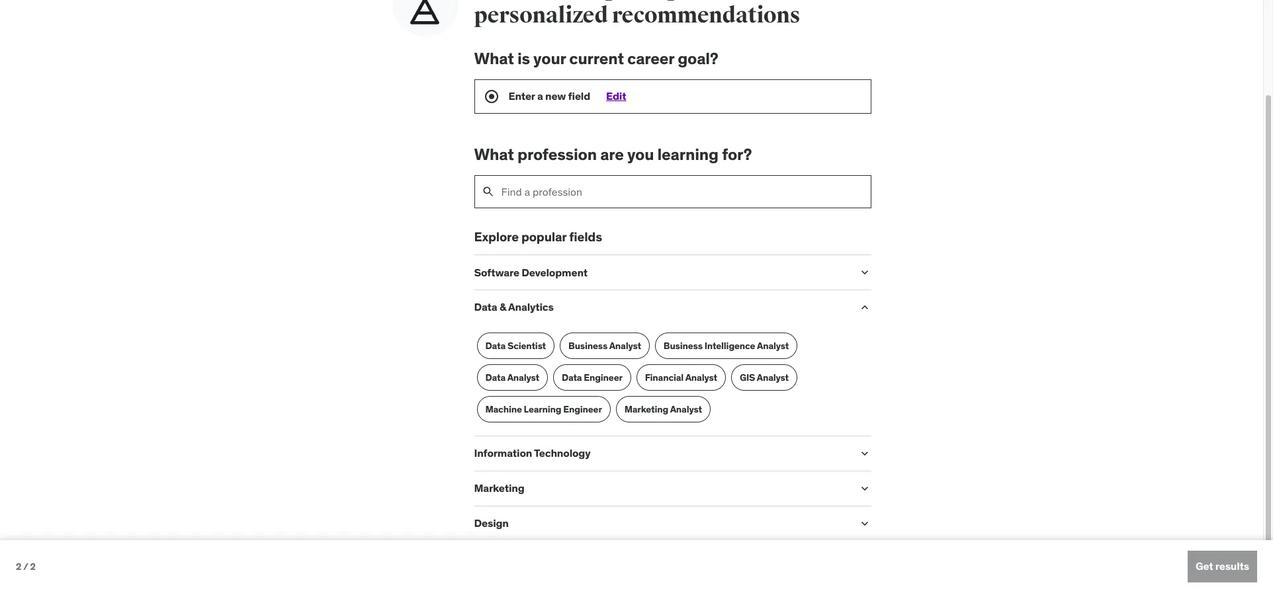 Task type: vqa. For each thing, say whether or not it's contained in the screenshot.
the dashboard
no



Task type: locate. For each thing, give the bounding box(es) containing it.
xcode link
[[553, 376, 720, 413]]

0 vertical spatial small image
[[858, 301, 871, 315]]

1 small image from the top
[[858, 301, 871, 315]]

marketing
[[625, 404, 669, 416], [474, 482, 525, 495]]

data & analytics button
[[474, 301, 848, 314]]

get results button
[[1188, 551, 1258, 583]]

1 horizontal spatial edit
[[606, 89, 627, 102]]

2 small image from the top
[[858, 448, 871, 461]]

what for what is your current career goal?
[[474, 48, 514, 69]]

1 horizontal spatial 2
[[30, 561, 36, 573]]

0 vertical spatial what
[[474, 48, 514, 69]]

edit occupation button
[[443, 31, 510, 43]]

occupation
[[462, 31, 510, 43]]

software
[[474, 266, 520, 279]]

data for data engineer
[[562, 372, 582, 384]]

information technology
[[474, 447, 591, 460]]

what down occupation
[[474, 48, 514, 69]]

pencil drawing
[[600, 345, 674, 358]]

business up data engineer in the left of the page
[[569, 340, 608, 352]]

marketing button
[[474, 482, 848, 496]]

0 horizontal spatial for
[[270, 24, 291, 45]]

what up submit search icon
[[474, 144, 514, 165]]

1 vertical spatial what
[[474, 144, 514, 165]]

data left &
[[474, 301, 498, 314]]

marketing inside button
[[625, 404, 669, 416]]

data left scientist
[[486, 340, 506, 352]]

for
[[766, 0, 797, 3], [270, 24, 291, 45]]

engineer
[[584, 372, 623, 384], [564, 404, 602, 416]]

1 vertical spatial small image
[[858, 448, 871, 461]]

2 small image from the top
[[858, 518, 871, 531]]

edit
[[443, 31, 460, 43], [606, 89, 627, 102]]

analyst for business analyst
[[609, 340, 641, 352]]

explore
[[474, 229, 519, 245]]

data for data & analytics
[[474, 301, 498, 314]]

gis analyst button
[[731, 365, 798, 391]]

business analyst button
[[560, 333, 650, 360]]

are
[[600, 144, 624, 165]]

2 left /
[[16, 561, 21, 573]]

small image
[[858, 301, 871, 315], [858, 448, 871, 461], [858, 483, 871, 496]]

current
[[570, 48, 624, 69]]

1 vertical spatial small image
[[858, 518, 871, 531]]

data for data scientist
[[486, 340, 506, 352]]

marketing down information
[[474, 482, 525, 495]]

2 / 2
[[16, 561, 36, 573]]

1 what from the top
[[474, 48, 514, 69]]

0 vertical spatial small image
[[858, 266, 871, 280]]

business inside business analyst button
[[569, 340, 608, 352]]

new
[[545, 89, 566, 102]]

results
[[1216, 560, 1250, 574]]

edit right field
[[606, 89, 627, 102]]

sketching link
[[381, 333, 548, 370]]

business
[[569, 340, 608, 352], [664, 340, 703, 352]]

data up machine
[[486, 372, 506, 384]]

business up financial analyst at the bottom right
[[664, 340, 703, 352]]

1 business from the left
[[569, 340, 608, 352]]

1 small image from the top
[[858, 266, 871, 280]]

questions
[[661, 0, 762, 3]]

0 horizontal spatial 2
[[16, 561, 21, 573]]

2 business from the left
[[664, 340, 703, 352]]

1 horizontal spatial marketing
[[625, 404, 669, 416]]

small image
[[858, 266, 871, 280], [858, 518, 871, 531]]

technology
[[534, 447, 591, 460]]

&
[[500, 301, 506, 314]]

what
[[474, 48, 514, 69], [474, 144, 514, 165]]

0 horizontal spatial edit
[[443, 31, 460, 43]]

1 horizontal spatial for
[[766, 0, 797, 3]]

1 vertical spatial edit
[[606, 89, 627, 102]]

2
[[16, 561, 21, 573], [30, 561, 36, 573]]

fields
[[569, 229, 602, 245]]

0 vertical spatial for
[[766, 0, 797, 3]]

2 vertical spatial small image
[[858, 483, 871, 496]]

Find a profession text field
[[501, 176, 871, 208]]

business inside the business intelligence analyst button
[[664, 340, 703, 352]]

data inside dropdown button
[[474, 301, 498, 314]]

data scientist
[[486, 340, 546, 352]]

edit occupation
[[443, 31, 510, 43]]

answer two quick questions for personalized recommendations
[[474, 0, 800, 29]]

engineer down pencil
[[584, 372, 623, 384]]

machine
[[486, 404, 522, 416]]

0 horizontal spatial business
[[569, 340, 608, 352]]

1 horizontal spatial business
[[664, 340, 703, 352]]

edit button
[[606, 89, 627, 103]]

analyst
[[609, 340, 641, 352], [757, 340, 789, 352], [508, 372, 539, 384], [686, 372, 717, 384], [757, 372, 789, 384], [670, 404, 702, 416]]

quick
[[599, 0, 657, 3]]

gis
[[740, 372, 755, 384]]

small image for software development
[[858, 266, 871, 280]]

is
[[518, 48, 530, 69]]

edit left occupation
[[443, 31, 460, 43]]

pencil drawing link
[[553, 333, 720, 370]]

pencil
[[600, 345, 630, 358]]

/
[[23, 561, 28, 573]]

2 what from the top
[[474, 144, 514, 165]]

2 right /
[[30, 561, 36, 573]]

data
[[474, 301, 498, 314], [486, 340, 506, 352], [486, 372, 506, 384], [562, 372, 582, 384]]

graphic
[[295, 24, 353, 45]]

engineer down data engineer button
[[564, 404, 602, 416]]

marketing inside dropdown button
[[474, 482, 525, 495]]

what is your current career goal?
[[474, 48, 719, 69]]

0 vertical spatial engineer
[[584, 372, 623, 384]]

popular for graphic designers
[[209, 24, 432, 45]]

recommendations
[[612, 1, 800, 29]]

0 vertical spatial edit
[[443, 31, 460, 43]]

data up machine learning engineer
[[562, 372, 582, 384]]

1 vertical spatial marketing
[[474, 482, 525, 495]]

design button
[[474, 517, 848, 531]]

xcode
[[621, 387, 653, 400]]

personalized
[[474, 1, 608, 29]]

marketing down xcode
[[625, 404, 669, 416]]

business analyst
[[569, 340, 641, 352]]

field
[[568, 89, 591, 102]]

information technology button
[[474, 447, 848, 460]]

marketing analyst button
[[616, 397, 711, 423]]

0 vertical spatial marketing
[[625, 404, 669, 416]]

development
[[522, 266, 588, 279]]

submit search image
[[482, 185, 495, 198]]

design
[[474, 517, 509, 530]]

illustration
[[782, 345, 836, 358]]

explore popular fields
[[474, 229, 602, 245]]

drawing
[[632, 345, 674, 358]]

what for what profession are you learning for?
[[474, 144, 514, 165]]

designers
[[356, 24, 432, 45]]

marketing for marketing analyst
[[625, 404, 669, 416]]

0 horizontal spatial marketing
[[474, 482, 525, 495]]

marketing for marketing
[[474, 482, 525, 495]]



Task type: describe. For each thing, give the bounding box(es) containing it.
data engineer
[[562, 372, 623, 384]]

scientist
[[508, 340, 546, 352]]

business intelligence analyst button
[[655, 333, 798, 360]]

business for business intelligence analyst
[[664, 340, 703, 352]]

2 2 from the left
[[30, 561, 36, 573]]

business for business analyst
[[569, 340, 608, 352]]

popular
[[522, 229, 567, 245]]

what profession are you learning for?
[[474, 144, 752, 165]]

edit for edit
[[606, 89, 627, 102]]

data analyst button
[[477, 365, 548, 391]]

machine learning engineer
[[486, 404, 602, 416]]

marketing analyst
[[625, 404, 702, 416]]

get results
[[1196, 560, 1250, 574]]

for inside 'answer two quick questions for personalized recommendations'
[[766, 0, 797, 3]]

answer
[[474, 0, 553, 3]]

intelligence
[[705, 340, 756, 352]]

data & analytics
[[474, 301, 554, 314]]

career
[[628, 48, 675, 69]]

business intelligence analyst
[[664, 340, 789, 352]]

goal?
[[678, 48, 719, 69]]

data for data analyst
[[486, 372, 506, 384]]

learning
[[658, 144, 719, 165]]

analyst for gis analyst
[[757, 372, 789, 384]]

machine learning engineer button
[[477, 397, 611, 423]]

enter a new field
[[509, 89, 591, 102]]

analytics
[[508, 301, 554, 314]]

your
[[534, 48, 566, 69]]

1 vertical spatial engineer
[[564, 404, 602, 416]]

1 vertical spatial for
[[270, 24, 291, 45]]

for?
[[722, 144, 752, 165]]

sketching
[[440, 345, 490, 358]]

software development button
[[474, 266, 848, 279]]

analyst for marketing analyst
[[670, 404, 702, 416]]

carousel element
[[209, 474, 1080, 594]]

financial
[[645, 372, 684, 384]]

financial analyst button
[[637, 365, 726, 391]]

information
[[474, 447, 532, 460]]

small image for &
[[858, 301, 871, 315]]

small image for technology
[[858, 448, 871, 461]]

edit for edit occupation
[[443, 31, 460, 43]]

illustration link
[[726, 333, 892, 370]]

you
[[627, 144, 654, 165]]

data engineer button
[[553, 365, 631, 391]]

software development
[[474, 266, 588, 279]]

analyst for data analyst
[[508, 372, 539, 384]]

next image
[[1054, 511, 1075, 532]]

data scientist button
[[477, 333, 555, 360]]

1 2 from the left
[[16, 561, 21, 573]]

profession
[[518, 144, 597, 165]]

3 small image from the top
[[858, 483, 871, 496]]

analyst for financial analyst
[[686, 372, 717, 384]]

data analyst
[[486, 372, 539, 384]]

enter
[[509, 89, 535, 102]]

financial analyst
[[645, 372, 717, 384]]

popular
[[209, 24, 267, 45]]

two
[[557, 0, 595, 3]]

get
[[1196, 560, 1214, 574]]

a
[[537, 89, 543, 102]]

gis analyst
[[740, 372, 789, 384]]

learning
[[524, 404, 562, 416]]

small image for design
[[858, 518, 871, 531]]



